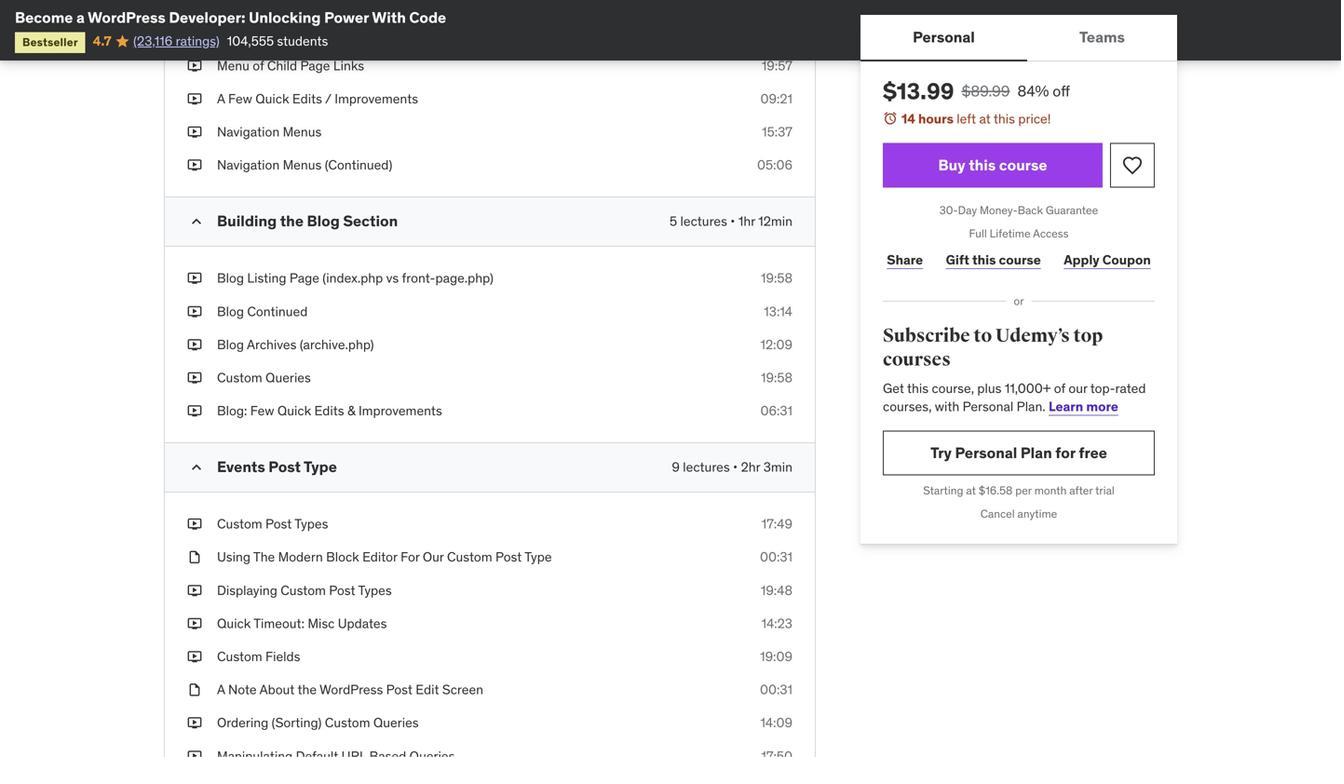 Task type: vqa. For each thing, say whether or not it's contained in the screenshot.
in within thinking in react: components, composition, and reusability
no



Task type: describe. For each thing, give the bounding box(es) containing it.
blog continued
[[217, 303, 308, 320]]

the
[[253, 549, 275, 566]]

modern
[[278, 549, 323, 566]]

menu
[[217, 57, 250, 74]]

rated
[[1116, 380, 1147, 397]]

1 vertical spatial queries
[[374, 715, 419, 732]]

guarantee
[[1046, 203, 1099, 218]]

continued
[[247, 303, 308, 320]]

personal button
[[861, 15, 1028, 60]]

courses
[[883, 349, 951, 371]]

with
[[935, 398, 960, 415]]

back
[[1018, 203, 1044, 218]]

course for buy this course
[[1000, 156, 1048, 175]]

xsmall image for blog archives (archive.php)
[[187, 336, 202, 354]]

course,
[[932, 380, 975, 397]]

displaying
[[217, 582, 278, 599]]

menus for navigation menus
[[283, 123, 322, 140]]

0 vertical spatial page
[[301, 57, 330, 74]]

learn more
[[1049, 398, 1119, 415]]

xsmall image for menu of child page links
[[187, 57, 202, 75]]

104,555
[[227, 33, 274, 49]]

custom up using
[[217, 516, 262, 533]]

courses,
[[883, 398, 932, 415]]

19:48
[[761, 582, 793, 599]]

building the blog section
[[217, 212, 398, 231]]

1 to from the left
[[217, 24, 231, 41]]

0 vertical spatial type
[[304, 458, 337, 477]]

power
[[324, 8, 369, 27]]

xsmall image for blog listing page (index.php vs front-page.php)
[[187, 269, 202, 288]]

hours
[[919, 110, 954, 127]]

archives
[[247, 336, 297, 353]]

0 horizontal spatial of
[[253, 57, 264, 74]]

104,555 students
[[227, 33, 328, 49]]

starting
[[924, 484, 964, 498]]

try personal plan for free link
[[883, 431, 1156, 476]]

cancel
[[981, 507, 1015, 521]]

free
[[1079, 443, 1108, 463]]

xsmall image for navigation menus (continued)
[[187, 156, 202, 174]]

events post type
[[217, 458, 337, 477]]

starting at $16.58 per month after trial cancel anytime
[[924, 484, 1115, 521]]

xsmall image for to echo or not to echo
[[187, 23, 202, 42]]

full
[[970, 226, 988, 241]]

udemy's
[[996, 325, 1071, 348]]

our
[[1069, 380, 1088, 397]]

1hr
[[739, 213, 756, 230]]

using
[[217, 549, 251, 566]]

0 horizontal spatial or
[[266, 24, 278, 41]]

blog listing page (index.php vs front-page.php)
[[217, 270, 494, 287]]

• for events post type
[[733, 459, 738, 476]]

lectures for events post type
[[683, 459, 730, 476]]

trial
[[1096, 484, 1115, 498]]

post up the
[[266, 516, 292, 533]]

this for get
[[908, 380, 929, 397]]

more
[[1087, 398, 1119, 415]]

to
[[974, 325, 993, 348]]

of inside get this course, plus 11,000+ of our top-rated courses, with personal plan.
[[1055, 380, 1066, 397]]

13:14
[[764, 303, 793, 320]]

1 vertical spatial the
[[298, 682, 317, 699]]

subscribe to udemy's top courses
[[883, 325, 1104, 371]]

gift
[[946, 251, 970, 268]]

gift this course
[[946, 251, 1042, 268]]

access
[[1034, 226, 1069, 241]]

custom queries
[[217, 369, 311, 386]]

teams
[[1080, 27, 1126, 47]]

9 lectures • 2hr 3min
[[672, 459, 793, 476]]

ordering (sorting) custom queries
[[217, 715, 419, 732]]

17:49
[[762, 516, 793, 533]]

0 vertical spatial types
[[295, 516, 328, 533]]

quick for blog:
[[278, 403, 311, 419]]

price!
[[1019, 110, 1052, 127]]

custom up 'blog:'
[[217, 369, 262, 386]]

become
[[15, 8, 73, 27]]

apply coupon button
[[1061, 242, 1156, 279]]

after
[[1070, 484, 1094, 498]]

page.php)
[[436, 270, 494, 287]]

1 vertical spatial page
[[290, 270, 320, 287]]

0 vertical spatial at
[[980, 110, 991, 127]]

learn
[[1049, 398, 1084, 415]]

this for buy
[[969, 156, 996, 175]]

xsmall image for a few quick edits / improvements
[[187, 90, 202, 108]]

$13.99 $89.99 84% off
[[883, 77, 1071, 105]]

child
[[267, 57, 297, 74]]

blog left section
[[307, 212, 340, 231]]

(archive.php)
[[300, 336, 374, 353]]

2 echo from the left
[[322, 24, 351, 41]]

money-
[[980, 203, 1018, 218]]

timeout:
[[254, 615, 305, 632]]

our
[[423, 549, 444, 566]]

editor
[[363, 549, 398, 566]]

(23,116
[[133, 33, 173, 49]]

xsmall image for using the modern block editor for our custom post type
[[187, 549, 202, 567]]

(23,116 ratings)
[[133, 33, 220, 49]]

post down block
[[329, 582, 356, 599]]

with
[[372, 8, 406, 27]]

xsmall image for navigation menus
[[187, 123, 202, 141]]

$16.58
[[979, 484, 1013, 498]]

developer:
[[169, 8, 246, 27]]

teams button
[[1028, 15, 1178, 60]]

(index.php
[[323, 270, 383, 287]]

quick for a
[[256, 90, 289, 107]]

xsmall image for ordering (sorting) custom queries
[[187, 714, 202, 733]]

post left the edit
[[386, 682, 413, 699]]

edits for /
[[293, 90, 322, 107]]

19:09
[[761, 649, 793, 665]]

blog for continued
[[217, 303, 244, 320]]

&
[[348, 403, 356, 419]]

blog:
[[217, 403, 247, 419]]

2 vertical spatial quick
[[217, 615, 251, 632]]

top-
[[1091, 380, 1116, 397]]

14
[[902, 110, 916, 127]]

xsmall image for a note about the wordpress post edit screen
[[187, 681, 202, 700]]

off
[[1053, 82, 1071, 101]]

0 vertical spatial the
[[280, 212, 304, 231]]

12min
[[759, 213, 793, 230]]

11,000+
[[1005, 380, 1052, 397]]

day
[[959, 203, 978, 218]]

section
[[343, 212, 398, 231]]

4.7
[[93, 33, 112, 49]]

xsmall image for displaying custom post types
[[187, 582, 202, 600]]

this for gift
[[973, 251, 997, 268]]



Task type: locate. For each thing, give the bounding box(es) containing it.
0 horizontal spatial queries
[[266, 369, 311, 386]]

course up the back
[[1000, 156, 1048, 175]]

tab list containing personal
[[861, 15, 1178, 62]]

00:31 up 19:48
[[760, 549, 793, 566]]

lectures for building the blog section
[[681, 213, 728, 230]]

blog left listing
[[217, 270, 244, 287]]

9 xsmall image from the top
[[187, 648, 202, 666]]

this right buy
[[969, 156, 996, 175]]

1 course from the top
[[1000, 156, 1048, 175]]

block
[[326, 549, 359, 566]]

menus down navigation menus
[[283, 157, 322, 173]]

10 xsmall image from the top
[[187, 714, 202, 733]]

blog for listing
[[217, 270, 244, 287]]

tab list
[[861, 15, 1178, 62]]

/
[[325, 90, 332, 107]]

19:58
[[761, 270, 793, 287], [761, 369, 793, 386]]

this inside button
[[969, 156, 996, 175]]

1 horizontal spatial echo
[[322, 24, 351, 41]]

05:06
[[758, 157, 793, 173]]

0 vertical spatial 19:58
[[761, 270, 793, 287]]

fields
[[266, 649, 301, 665]]

personal down plus
[[963, 398, 1014, 415]]

2 navigation from the top
[[217, 157, 280, 173]]

lifetime
[[990, 226, 1031, 241]]

page down students
[[301, 57, 330, 74]]

5 lectures • 1hr 12min
[[670, 213, 793, 230]]

types
[[295, 516, 328, 533], [358, 582, 392, 599]]

share button
[[883, 242, 928, 279]]

buy
[[939, 156, 966, 175]]

0 vertical spatial queries
[[266, 369, 311, 386]]

navigation down navigation menus
[[217, 157, 280, 173]]

1 menus from the top
[[283, 123, 322, 140]]

left
[[957, 110, 977, 127]]

$89.99
[[962, 82, 1011, 101]]

building
[[217, 212, 277, 231]]

custom fields
[[217, 649, 301, 665]]

a note about the wordpress post edit screen
[[217, 682, 484, 699]]

blog for archives
[[217, 336, 244, 353]]

apply
[[1064, 251, 1100, 268]]

12:09
[[761, 336, 793, 353]]

1 vertical spatial menus
[[283, 157, 322, 173]]

1 vertical spatial of
[[1055, 380, 1066, 397]]

0 horizontal spatial wordpress
[[88, 8, 166, 27]]

a down menu
[[217, 90, 225, 107]]

quick down displaying
[[217, 615, 251, 632]]

0 vertical spatial menus
[[283, 123, 322, 140]]

at right left
[[980, 110, 991, 127]]

0 vertical spatial improvements
[[335, 90, 418, 107]]

personal inside "link"
[[956, 443, 1018, 463]]

2 xsmall image from the top
[[187, 90, 202, 108]]

improvements
[[335, 90, 418, 107], [359, 403, 442, 419]]

0 horizontal spatial echo
[[234, 24, 263, 41]]

14:09
[[761, 715, 793, 732]]

• for building the blog section
[[731, 213, 736, 230]]

custom
[[217, 369, 262, 386], [217, 516, 262, 533], [447, 549, 493, 566], [281, 582, 326, 599], [217, 649, 262, 665], [325, 715, 370, 732]]

blog left continued
[[217, 303, 244, 320]]

xsmall image left displaying
[[187, 582, 202, 600]]

a few quick edits / improvements
[[217, 90, 418, 107]]

improvements down links
[[335, 90, 418, 107]]

queries down the edit
[[374, 715, 419, 732]]

1 horizontal spatial or
[[1014, 294, 1025, 309]]

edits for &
[[315, 403, 344, 419]]

xsmall image left ordering
[[187, 714, 202, 733]]

alarm image
[[883, 111, 898, 126]]

(sorting)
[[272, 715, 322, 732]]

xsmall image left archives in the left top of the page
[[187, 336, 202, 354]]

0 horizontal spatial to
[[217, 24, 231, 41]]

1 vertical spatial at
[[967, 484, 977, 498]]

00:31 for using the modern block editor for our custom post type
[[760, 549, 793, 566]]

personal up $13.99
[[913, 27, 976, 47]]

edits left '/'
[[293, 90, 322, 107]]

few for a
[[228, 90, 252, 107]]

xsmall image for custom fields
[[187, 648, 202, 666]]

2hr
[[741, 459, 761, 476]]

0 vertical spatial course
[[1000, 156, 1048, 175]]

1 vertical spatial 19:58
[[761, 369, 793, 386]]

this up courses,
[[908, 380, 929, 397]]

xsmall image down ratings)
[[187, 90, 202, 108]]

personal inside get this course, plus 11,000+ of our top-rated courses, with personal plan.
[[963, 398, 1014, 415]]

or
[[266, 24, 278, 41], [1014, 294, 1025, 309]]

the
[[280, 212, 304, 231], [298, 682, 317, 699]]

edits left &
[[315, 403, 344, 419]]

this left price!
[[994, 110, 1016, 127]]

1 horizontal spatial to
[[305, 24, 319, 41]]

plan
[[1021, 443, 1053, 463]]

1 vertical spatial personal
[[963, 398, 1014, 415]]

1 19:58 from the top
[[761, 270, 793, 287]]

2 course from the top
[[999, 251, 1042, 268]]

1 vertical spatial few
[[250, 403, 274, 419]]

1 xsmall image from the top
[[187, 57, 202, 75]]

2 a from the top
[[217, 682, 225, 699]]

xsmall image for blog: few quick edits & improvements
[[187, 402, 202, 420]]

2 menus from the top
[[283, 157, 322, 173]]

0 vertical spatial personal
[[913, 27, 976, 47]]

queries down "blog archives (archive.php)"
[[266, 369, 311, 386]]

xsmall image up small icon
[[187, 156, 202, 174]]

19:58 down 12:09
[[761, 369, 793, 386]]

displaying custom post types
[[217, 582, 392, 599]]

lectures right 9
[[683, 459, 730, 476]]

• left 2hr
[[733, 459, 738, 476]]

about
[[260, 682, 295, 699]]

0 vertical spatial 00:31
[[760, 549, 793, 566]]

3 xsmall image from the top
[[187, 303, 202, 321]]

menus up 'navigation menus (continued)'
[[283, 123, 322, 140]]

wishlist image
[[1122, 154, 1144, 177]]

echo up menu
[[234, 24, 263, 41]]

edit
[[416, 682, 439, 699]]

small image
[[187, 213, 206, 231]]

1 vertical spatial a
[[217, 682, 225, 699]]

personal up $16.58
[[956, 443, 1018, 463]]

15:37
[[762, 123, 793, 140]]

2 vertical spatial personal
[[956, 443, 1018, 463]]

queries
[[266, 369, 311, 386], [374, 715, 419, 732]]

0 vertical spatial a
[[217, 90, 225, 107]]

ordering
[[217, 715, 269, 732]]

7 xsmall image from the top
[[187, 681, 202, 700]]

3 xsmall image from the top
[[187, 123, 202, 141]]

xsmall image for custom queries
[[187, 369, 202, 387]]

quick down the custom queries
[[278, 403, 311, 419]]

xsmall image left 'blog:'
[[187, 402, 202, 420]]

1 horizontal spatial at
[[980, 110, 991, 127]]

0 vertical spatial quick
[[256, 90, 289, 107]]

a for a note about the wordpress post edit screen
[[217, 682, 225, 699]]

0 vertical spatial edits
[[293, 90, 322, 107]]

1 vertical spatial improvements
[[359, 403, 442, 419]]

improvements right &
[[359, 403, 442, 419]]

lectures right 5
[[681, 213, 728, 230]]

0 vertical spatial few
[[228, 90, 252, 107]]

course down the lifetime in the right of the page
[[999, 251, 1042, 268]]

xsmall image left custom fields
[[187, 648, 202, 666]]

try personal plan for free
[[931, 443, 1108, 463]]

custom down a note about the wordpress post edit screen
[[325, 715, 370, 732]]

4 xsmall image from the top
[[187, 156, 202, 174]]

try
[[931, 443, 952, 463]]

at left $16.58
[[967, 484, 977, 498]]

custom post types
[[217, 516, 328, 533]]

1 vertical spatial lectures
[[683, 459, 730, 476]]

course for gift this course
[[999, 251, 1042, 268]]

a left the note
[[217, 682, 225, 699]]

wordpress up 4.7
[[88, 8, 166, 27]]

links
[[333, 57, 364, 74]]

0 horizontal spatial at
[[967, 484, 977, 498]]

types down editor
[[358, 582, 392, 599]]

0 horizontal spatial type
[[304, 458, 337, 477]]

few right 'blog:'
[[250, 403, 274, 419]]

2 to from the left
[[305, 24, 319, 41]]

1 vertical spatial •
[[733, 459, 738, 476]]

this inside get this course, plus 11,000+ of our top-rated courses, with personal plan.
[[908, 380, 929, 397]]

1 echo from the left
[[234, 24, 263, 41]]

of left child
[[253, 57, 264, 74]]

custom up quick timeout: misc updates
[[281, 582, 326, 599]]

navigation for navigation menus (continued)
[[217, 157, 280, 173]]

to up menu
[[217, 24, 231, 41]]

code
[[409, 8, 447, 27]]

lectures
[[681, 213, 728, 230], [683, 459, 730, 476]]

xsmall image right (23,116
[[187, 23, 202, 42]]

listing
[[247, 270, 287, 287]]

types up modern
[[295, 516, 328, 533]]

4 xsmall image from the top
[[187, 515, 202, 534]]

post right our
[[496, 549, 522, 566]]

custom up the note
[[217, 649, 262, 665]]

1 vertical spatial course
[[999, 251, 1042, 268]]

post
[[269, 458, 301, 477], [266, 516, 292, 533], [496, 549, 522, 566], [329, 582, 356, 599], [386, 682, 413, 699]]

quick up navigation menus
[[256, 90, 289, 107]]

8 xsmall image from the top
[[187, 748, 202, 758]]

personal
[[913, 27, 976, 47], [963, 398, 1014, 415], [956, 443, 1018, 463]]

echo
[[234, 24, 263, 41], [322, 24, 351, 41]]

apply coupon
[[1064, 251, 1152, 268]]

course inside button
[[1000, 156, 1048, 175]]

note
[[228, 682, 257, 699]]

6 xsmall image from the top
[[187, 369, 202, 387]]

to right not
[[305, 24, 319, 41]]

ratings)
[[176, 33, 220, 49]]

personal inside button
[[913, 27, 976, 47]]

1 horizontal spatial wordpress
[[320, 682, 383, 699]]

1 vertical spatial types
[[358, 582, 392, 599]]

1 horizontal spatial of
[[1055, 380, 1066, 397]]

a for a few quick edits / improvements
[[217, 90, 225, 107]]

30-
[[940, 203, 959, 218]]

0 vertical spatial or
[[266, 24, 278, 41]]

9
[[672, 459, 680, 476]]

blog: few quick edits & improvements
[[217, 403, 442, 419]]

0 vertical spatial lectures
[[681, 213, 728, 230]]

become a wordpress developer: unlocking power with code
[[15, 8, 447, 27]]

blog left archives in the left top of the page
[[217, 336, 244, 353]]

0 horizontal spatial types
[[295, 516, 328, 533]]

• left 1hr
[[731, 213, 736, 230]]

30-day money-back guarantee full lifetime access
[[940, 203, 1099, 241]]

2 xsmall image from the top
[[187, 269, 202, 288]]

1 horizontal spatial types
[[358, 582, 392, 599]]

improvements for blog: few quick edits & improvements
[[359, 403, 442, 419]]

plan.
[[1017, 398, 1046, 415]]

1 a from the top
[[217, 90, 225, 107]]

1 vertical spatial 00:31
[[760, 682, 793, 699]]

00:31 for a note about the wordpress post edit screen
[[760, 682, 793, 699]]

using the modern block editor for our custom post type
[[217, 549, 552, 566]]

1 00:31 from the top
[[760, 549, 793, 566]]

7 xsmall image from the top
[[187, 402, 202, 420]]

buy this course
[[939, 156, 1048, 175]]

06:31
[[761, 403, 793, 419]]

of
[[253, 57, 264, 74], [1055, 380, 1066, 397]]

top
[[1074, 325, 1104, 348]]

a
[[76, 8, 85, 27]]

0 vertical spatial navigation
[[217, 123, 280, 140]]

8 xsmall image from the top
[[187, 582, 202, 600]]

page right listing
[[290, 270, 320, 287]]

quick
[[256, 90, 289, 107], [278, 403, 311, 419], [217, 615, 251, 632]]

09:21
[[761, 90, 793, 107]]

gift this course link
[[943, 242, 1046, 279]]

coupon
[[1103, 251, 1152, 268]]

5 xsmall image from the top
[[187, 549, 202, 567]]

plus
[[978, 380, 1002, 397]]

0 vertical spatial •
[[731, 213, 736, 230]]

1 vertical spatial navigation
[[217, 157, 280, 173]]

1 navigation from the top
[[217, 123, 280, 140]]

not
[[281, 24, 303, 41]]

this right the gift
[[973, 251, 997, 268]]

2 19:58 from the top
[[761, 369, 793, 386]]

anytime
[[1018, 507, 1058, 521]]

1 vertical spatial wordpress
[[320, 682, 383, 699]]

xsmall image
[[187, 57, 202, 75], [187, 269, 202, 288], [187, 303, 202, 321], [187, 515, 202, 534], [187, 549, 202, 567], [187, 615, 202, 633], [187, 681, 202, 700], [187, 748, 202, 758]]

quick timeout: misc updates
[[217, 615, 387, 632]]

6 xsmall image from the top
[[187, 615, 202, 633]]

xsmall image for custom post types
[[187, 515, 202, 534]]

00:31 down 19:09
[[760, 682, 793, 699]]

1 vertical spatial edits
[[315, 403, 344, 419]]

19:58 up the 13:14 at the top of page
[[761, 270, 793, 287]]

19:58 for blog listing page (index.php vs front-page.php)
[[761, 270, 793, 287]]

navigation up 'navigation menus (continued)'
[[217, 123, 280, 140]]

19:57
[[762, 57, 793, 74]]

wordpress up ordering (sorting) custom queries
[[320, 682, 383, 699]]

1 vertical spatial type
[[525, 549, 552, 566]]

2 00:31 from the top
[[760, 682, 793, 699]]

month
[[1035, 484, 1067, 498]]

5 xsmall image from the top
[[187, 336, 202, 354]]

xsmall image left the custom queries
[[187, 369, 202, 387]]

19:58 for custom queries
[[761, 369, 793, 386]]

xsmall image for blog continued
[[187, 303, 202, 321]]

small image
[[187, 459, 206, 477]]

xsmall image for quick timeout: misc updates
[[187, 615, 202, 633]]

at inside the starting at $16.58 per month after trial cancel anytime
[[967, 484, 977, 498]]

or up udemy's on the right top of page
[[1014, 294, 1025, 309]]

at
[[980, 110, 991, 127], [967, 484, 977, 498]]

0 vertical spatial of
[[253, 57, 264, 74]]

unlocking
[[249, 8, 321, 27]]

1 horizontal spatial type
[[525, 549, 552, 566]]

the right building
[[280, 212, 304, 231]]

or left not
[[266, 24, 278, 41]]

1 vertical spatial or
[[1014, 294, 1025, 309]]

students
[[277, 33, 328, 49]]

custom right our
[[447, 549, 493, 566]]

$13.99
[[883, 77, 955, 105]]

learn more link
[[1049, 398, 1119, 415]]

the right 'about'
[[298, 682, 317, 699]]

menus for navigation menus (continued)
[[283, 157, 322, 173]]

events
[[217, 458, 265, 477]]

xsmall image
[[187, 23, 202, 42], [187, 90, 202, 108], [187, 123, 202, 141], [187, 156, 202, 174], [187, 336, 202, 354], [187, 369, 202, 387], [187, 402, 202, 420], [187, 582, 202, 600], [187, 648, 202, 666], [187, 714, 202, 733]]

xsmall image left navigation menus
[[187, 123, 202, 141]]

1 horizontal spatial queries
[[374, 715, 419, 732]]

1 xsmall image from the top
[[187, 23, 202, 42]]

few for blog:
[[250, 403, 274, 419]]

front-
[[402, 270, 436, 287]]

navigation for navigation menus
[[217, 123, 280, 140]]

1 vertical spatial quick
[[278, 403, 311, 419]]

0 vertical spatial wordpress
[[88, 8, 166, 27]]

of left our
[[1055, 380, 1066, 397]]

few down menu
[[228, 90, 252, 107]]

post right events
[[269, 458, 301, 477]]

echo up links
[[322, 24, 351, 41]]

improvements for a few quick edits / improvements
[[335, 90, 418, 107]]



